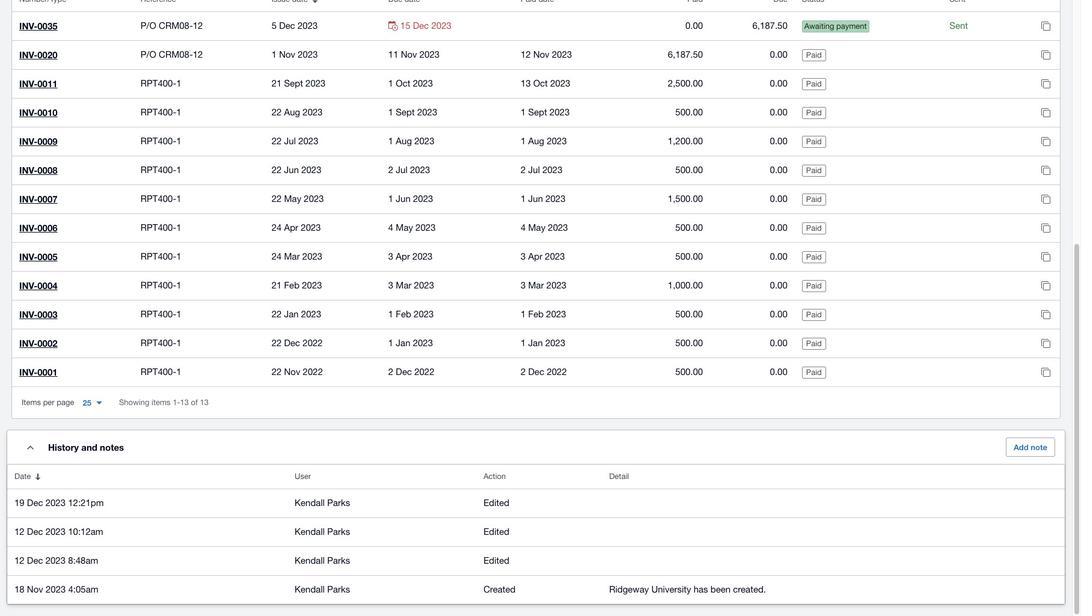 Task type: locate. For each thing, give the bounding box(es) containing it.
1 vertical spatial crm08-
[[159, 49, 193, 60]]

2 inv- from the top
[[19, 49, 37, 60]]

history and notes
[[48, 442, 124, 453]]

paid for inv-0004
[[806, 281, 822, 290]]

12 for 12 dec 2023 10:12am
[[14, 527, 24, 537]]

inv-0001
[[19, 367, 58, 378]]

university
[[651, 585, 691, 595]]

3 paid from the top
[[806, 108, 822, 117]]

22 down 22 jan 2023
[[272, 338, 282, 348]]

0 horizontal spatial 2 dec 2022
[[388, 367, 434, 377]]

13 inside list of invoices element
[[521, 78, 531, 88]]

rpt400- for inv-0001
[[141, 367, 176, 377]]

sept down 13 oct 2023
[[528, 107, 547, 117]]

rpt400- for inv-0004
[[141, 280, 176, 290]]

0011
[[37, 78, 58, 89]]

12 for 12 dec 2023 8:48am
[[14, 556, 24, 566]]

0 vertical spatial 24
[[272, 223, 282, 233]]

0 vertical spatial 21
[[272, 78, 282, 88]]

24 down 24 apr 2023
[[272, 251, 282, 262]]

inv- for 0006
[[19, 223, 37, 233]]

2 vertical spatial edited
[[484, 556, 509, 566]]

0 horizontal spatial 1 feb 2023
[[388, 309, 434, 319]]

kendall for 19 dec 2023 12:21pm
[[295, 498, 325, 508]]

2 21 from the top
[[272, 280, 282, 290]]

0005
[[37, 251, 58, 262]]

rpt400-1 for inv-0002
[[141, 338, 181, 348]]

inv-0001 link
[[19, 367, 58, 378]]

0.00 for inv-0009
[[770, 136, 788, 146]]

0 horizontal spatial 1 jan 2023
[[388, 338, 433, 348]]

9 paid from the top
[[806, 281, 822, 290]]

0 horizontal spatial aug
[[284, 107, 300, 117]]

5 22 from the top
[[272, 309, 282, 319]]

and
[[81, 442, 97, 453]]

2 500.00 from the top
[[675, 165, 703, 175]]

1 500.00 from the top
[[675, 107, 703, 117]]

action button
[[476, 465, 602, 489]]

edited for 12:21pm
[[484, 498, 509, 508]]

rpt400- for inv-0007
[[141, 194, 176, 204]]

history
[[48, 442, 79, 453]]

13 left of
[[180, 398, 189, 407]]

1 jun 2023
[[388, 194, 433, 204], [521, 194, 566, 204]]

21 for 0011
[[272, 78, 282, 88]]

0 horizontal spatial 1 jun 2023
[[388, 194, 433, 204]]

paid for inv-0007
[[806, 195, 822, 204]]

2 horizontal spatial apr
[[528, 251, 542, 262]]

1 parks from the top
[[327, 498, 350, 508]]

0 horizontal spatial may
[[284, 194, 301, 204]]

inv- down inv-0008 link
[[19, 194, 37, 205]]

6,187.50 left the awaiting
[[752, 21, 788, 31]]

1 horizontal spatial mar
[[396, 280, 412, 290]]

5 inv- from the top
[[19, 136, 37, 147]]

22 for 0010
[[272, 107, 282, 117]]

inv- up inv-0020 "link"
[[19, 21, 37, 31]]

0 vertical spatial 6,187.50
[[752, 21, 788, 31]]

21 for 0004
[[272, 280, 282, 290]]

1 1 aug 2023 from the left
[[388, 136, 434, 146]]

2 edited from the top
[[484, 527, 509, 537]]

2 horizontal spatial jan
[[528, 338, 543, 348]]

1 1 sept 2023 from the left
[[388, 107, 437, 117]]

4 paid from the top
[[806, 137, 822, 146]]

1 sept 2023 down 1 oct 2023
[[388, 107, 437, 117]]

8 paid from the top
[[806, 253, 822, 262]]

action
[[484, 472, 506, 481]]

1 oct from the left
[[396, 78, 410, 88]]

sent
[[949, 21, 968, 31]]

21
[[272, 78, 282, 88], [272, 280, 282, 290]]

inv-
[[19, 21, 37, 31], [19, 49, 37, 60], [19, 78, 37, 89], [19, 107, 37, 118], [19, 136, 37, 147], [19, 165, 37, 176], [19, 194, 37, 205], [19, 223, 37, 233], [19, 251, 37, 262], [19, 280, 37, 291], [19, 309, 37, 320], [19, 338, 37, 349], [19, 367, 37, 378]]

nov for 12
[[533, 49, 549, 60]]

1 sept 2023 down 13 oct 2023
[[521, 107, 570, 117]]

aug down 1 oct 2023
[[396, 136, 412, 146]]

list of invoices element
[[12, 0, 1060, 387]]

2 horizontal spatial 13
[[521, 78, 531, 88]]

0.00 for inv-0004
[[770, 280, 788, 290]]

7 rpt400-1 from the top
[[141, 251, 181, 262]]

inv- for 0002
[[19, 338, 37, 349]]

inv- for 0009
[[19, 136, 37, 147]]

9 rpt400-1 from the top
[[141, 309, 181, 319]]

1 vertical spatial p/o crm08-12
[[141, 49, 203, 60]]

1 horizontal spatial 1 sept 2023
[[521, 107, 570, 117]]

1 horizontal spatial 2 jul 2023
[[521, 165, 563, 175]]

p/o
[[141, 21, 156, 31], [141, 49, 156, 60]]

inv- up inv-0005 link
[[19, 223, 37, 233]]

0 horizontal spatial 4
[[388, 223, 393, 233]]

10 rpt400- from the top
[[141, 338, 176, 348]]

paid
[[806, 51, 822, 60], [806, 79, 822, 88], [806, 108, 822, 117], [806, 137, 822, 146], [806, 166, 822, 175], [806, 195, 822, 204], [806, 224, 822, 233], [806, 253, 822, 262], [806, 281, 822, 290], [806, 310, 822, 319], [806, 339, 822, 348], [806, 368, 822, 377]]

11 rpt400- from the top
[[141, 367, 176, 377]]

13 down 12 nov 2023
[[521, 78, 531, 88]]

3 parks from the top
[[327, 556, 350, 566]]

crm08-
[[159, 21, 193, 31], [159, 49, 193, 60]]

22 down 21 feb 2023
[[272, 309, 282, 319]]

nov for 11
[[401, 49, 417, 60]]

4
[[388, 223, 393, 233], [521, 223, 526, 233]]

7 500.00 from the top
[[675, 367, 703, 377]]

1 sept 2023
[[388, 107, 437, 117], [521, 107, 570, 117]]

2 dec 2022
[[388, 367, 434, 377], [521, 367, 567, 377]]

1 kendall from the top
[[295, 498, 325, 508]]

22 for 0008
[[272, 165, 282, 175]]

0.00 for inv-0002
[[770, 338, 788, 348]]

0002
[[37, 338, 58, 349]]

0 horizontal spatial 3 mar 2023
[[388, 280, 434, 290]]

1 nov 2023
[[272, 49, 318, 60]]

6,187.50 up 2,500.00
[[668, 49, 703, 60]]

11 inv- from the top
[[19, 309, 37, 320]]

0 horizontal spatial oct
[[396, 78, 410, 88]]

12 inv- from the top
[[19, 338, 37, 349]]

3 kendall from the top
[[295, 556, 325, 566]]

copy to draft invoice image
[[1034, 14, 1058, 38], [1034, 72, 1058, 96], [1034, 100, 1058, 125], [1034, 129, 1058, 153], [1034, 216, 1058, 240], [1034, 303, 1058, 327], [1034, 331, 1058, 355]]

0 horizontal spatial jun
[[284, 165, 299, 175]]

7 copy to draft invoice image from the top
[[1034, 331, 1058, 355]]

0 horizontal spatial 3 apr 2023
[[388, 251, 433, 262]]

22 up 22 jul 2023
[[272, 107, 282, 117]]

7 paid from the top
[[806, 224, 822, 233]]

1 vertical spatial edited
[[484, 527, 509, 537]]

2 copy to draft invoice image from the top
[[1034, 72, 1058, 96]]

inv- down inv-0020 "link"
[[19, 78, 37, 89]]

4 kendall from the top
[[295, 585, 325, 595]]

22 for 0003
[[272, 309, 282, 319]]

detail button
[[602, 465, 1065, 489]]

kendall parks for 8:48am
[[295, 556, 350, 566]]

9 rpt400- from the top
[[141, 309, 176, 319]]

7 inv- from the top
[[19, 194, 37, 205]]

4 kendall parks from the top
[[295, 585, 350, 595]]

dec
[[279, 21, 295, 31], [413, 21, 429, 31], [284, 338, 300, 348], [396, 367, 412, 377], [528, 367, 544, 377], [27, 498, 43, 508], [27, 527, 43, 537], [27, 556, 43, 566]]

date
[[14, 472, 31, 481]]

500.00 for inv-0002
[[675, 338, 703, 348]]

500.00 for inv-0008
[[675, 165, 703, 175]]

1 edited from the top
[[484, 498, 509, 508]]

parks for 12 dec 2023 8:48am
[[327, 556, 350, 566]]

inv- up the inv-0007 at the top
[[19, 165, 37, 176]]

nov down 5 dec 2023 at top left
[[279, 49, 295, 60]]

notes
[[100, 442, 124, 453]]

24 up the 24 mar 2023
[[272, 223, 282, 233]]

4 copy to draft invoice image from the top
[[1034, 245, 1058, 269]]

2 copy to draft invoice image from the top
[[1034, 158, 1058, 182]]

inv-0009
[[19, 136, 58, 147]]

8 rpt400- from the top
[[141, 280, 176, 290]]

2 3 apr 2023 from the left
[[521, 251, 565, 262]]

aug
[[284, 107, 300, 117], [396, 136, 412, 146], [528, 136, 544, 146]]

nov
[[279, 49, 295, 60], [401, 49, 417, 60], [533, 49, 549, 60], [284, 367, 300, 377], [27, 585, 43, 595]]

4 22 from the top
[[272, 194, 282, 204]]

inv- down inv-0006
[[19, 251, 37, 262]]

inv- for 0004
[[19, 280, 37, 291]]

3 apr 2023
[[388, 251, 433, 262], [521, 251, 565, 262]]

inv-0011
[[19, 78, 58, 89]]

2 horizontal spatial sept
[[528, 107, 547, 117]]

0.00 for inv-0020
[[770, 49, 788, 60]]

2 parks from the top
[[327, 527, 350, 537]]

rpt400-1
[[141, 78, 181, 88], [141, 107, 181, 117], [141, 136, 181, 146], [141, 165, 181, 175], [141, 194, 181, 204], [141, 223, 181, 233], [141, 251, 181, 262], [141, 280, 181, 290], [141, 309, 181, 319], [141, 338, 181, 348], [141, 367, 181, 377]]

detail
[[609, 472, 629, 481]]

11
[[388, 49, 398, 60]]

6 paid from the top
[[806, 195, 822, 204]]

2 p/o from the top
[[141, 49, 156, 60]]

0035
[[37, 21, 58, 31]]

paid for inv-0011
[[806, 79, 822, 88]]

5 copy to draft invoice image from the top
[[1034, 216, 1058, 240]]

22 down 22 dec 2022 at bottom
[[272, 367, 282, 377]]

3 500.00 from the top
[[675, 223, 703, 233]]

1 horizontal spatial 1 jun 2023
[[521, 194, 566, 204]]

sept down 1 nov 2023 on the left top of page
[[284, 78, 303, 88]]

sept
[[284, 78, 303, 88], [396, 107, 415, 117], [528, 107, 547, 117]]

3 mar 2023
[[388, 280, 434, 290], [521, 280, 567, 290]]

1 p/o crm08-12 from the top
[[141, 21, 203, 31]]

nov up 13 oct 2023
[[533, 49, 549, 60]]

1 rpt400- from the top
[[141, 78, 176, 88]]

has
[[694, 585, 708, 595]]

1 horizontal spatial 3 mar 2023
[[521, 280, 567, 290]]

apr
[[284, 223, 298, 233], [396, 251, 410, 262], [528, 251, 542, 262]]

0 horizontal spatial 1 aug 2023
[[388, 136, 434, 146]]

2 crm08- from the top
[[159, 49, 193, 60]]

1 horizontal spatial 1 aug 2023
[[521, 136, 567, 146]]

12 nov 2023
[[521, 49, 572, 60]]

jan
[[284, 309, 299, 319], [396, 338, 410, 348], [528, 338, 543, 348]]

aug up 22 jul 2023
[[284, 107, 300, 117]]

1 feb 2023
[[388, 309, 434, 319], [521, 309, 566, 319]]

22 up 24 apr 2023
[[272, 194, 282, 204]]

22 up 22 jun 2023 on the left of the page
[[272, 136, 282, 146]]

500.00 for inv-0010
[[675, 107, 703, 117]]

inv- up the inv-0001 link
[[19, 338, 37, 349]]

1 vertical spatial 21
[[272, 280, 282, 290]]

rpt400-
[[141, 78, 176, 88], [141, 107, 176, 117], [141, 136, 176, 146], [141, 165, 176, 175], [141, 194, 176, 204], [141, 223, 176, 233], [141, 251, 176, 262], [141, 280, 176, 290], [141, 309, 176, 319], [141, 338, 176, 348], [141, 367, 176, 377]]

3 rpt400- from the top
[[141, 136, 176, 146]]

22 jul 2023
[[272, 136, 318, 146]]

1,200.00
[[668, 136, 703, 146]]

2 horizontal spatial feb
[[528, 309, 544, 319]]

1 horizontal spatial 4
[[521, 223, 526, 233]]

feb
[[284, 280, 299, 290], [396, 309, 411, 319], [528, 309, 544, 319]]

parks
[[327, 498, 350, 508], [327, 527, 350, 537], [327, 556, 350, 566], [327, 585, 350, 595]]

2 2 dec 2022 from the left
[[521, 367, 567, 377]]

11 rpt400-1 from the top
[[141, 367, 181, 377]]

copy to draft invoice image
[[1034, 43, 1058, 67], [1034, 158, 1058, 182], [1034, 187, 1058, 211], [1034, 245, 1058, 269], [1034, 274, 1058, 298], [1034, 360, 1058, 384]]

1 aug 2023 down 1 oct 2023
[[388, 136, 434, 146]]

4 parks from the top
[[327, 585, 350, 595]]

5 paid from the top
[[806, 166, 822, 175]]

2022
[[303, 338, 323, 348], [303, 367, 323, 377], [414, 367, 434, 377], [547, 367, 567, 377]]

paid for inv-0006
[[806, 224, 822, 233]]

copy to draft invoice image for 0002
[[1034, 331, 1058, 355]]

4 rpt400-1 from the top
[[141, 165, 181, 175]]

1 horizontal spatial 4 may 2023
[[521, 223, 568, 233]]

inv- down inv-0010 on the top left
[[19, 136, 37, 147]]

0 horizontal spatial 1 sept 2023
[[388, 107, 437, 117]]

3 kendall parks from the top
[[295, 556, 350, 566]]

inv- down inv-0005 link
[[19, 280, 37, 291]]

1 p/o from the top
[[141, 21, 156, 31]]

11 paid from the top
[[806, 339, 822, 348]]

1 horizontal spatial oct
[[533, 78, 548, 88]]

rpt400-1 for inv-0010
[[141, 107, 181, 117]]

5 rpt400- from the top
[[141, 194, 176, 204]]

0 horizontal spatial 4 may 2023
[[388, 223, 436, 233]]

5 copy to draft invoice image from the top
[[1034, 274, 1058, 298]]

1 crm08- from the top
[[159, 21, 193, 31]]

1 21 from the top
[[272, 78, 282, 88]]

1 aug 2023
[[388, 136, 434, 146], [521, 136, 567, 146]]

p/o crm08-12 for inv-0035
[[141, 21, 203, 31]]

kendall parks for 10:12am
[[295, 527, 350, 537]]

24
[[272, 223, 282, 233], [272, 251, 282, 262]]

p/o for inv-0020
[[141, 49, 156, 60]]

22 for 0001
[[272, 367, 282, 377]]

aug down 13 oct 2023
[[528, 136, 544, 146]]

7 22 from the top
[[272, 367, 282, 377]]

ridgeway
[[609, 585, 649, 595]]

10 inv- from the top
[[19, 280, 37, 291]]

nov right 11
[[401, 49, 417, 60]]

1 horizontal spatial jul
[[396, 165, 408, 175]]

0 horizontal spatial jul
[[284, 136, 296, 146]]

nov for 18
[[27, 585, 43, 595]]

6 inv- from the top
[[19, 165, 37, 176]]

10 paid from the top
[[806, 310, 822, 319]]

inv-0035
[[19, 21, 58, 31]]

1 3 apr 2023 from the left
[[388, 251, 433, 262]]

1 horizontal spatial sept
[[396, 107, 415, 117]]

oct for 1
[[396, 78, 410, 88]]

1 copy to draft invoice image from the top
[[1034, 43, 1058, 67]]

awaiting payment
[[804, 22, 867, 31]]

24 mar 2023
[[272, 251, 322, 262]]

0 vertical spatial p/o crm08-12
[[141, 21, 203, 31]]

inv- up inv-0002 link in the bottom left of the page
[[19, 309, 37, 320]]

6 rpt400-1 from the top
[[141, 223, 181, 233]]

nov right the 18
[[27, 585, 43, 595]]

0 vertical spatial crm08-
[[159, 21, 193, 31]]

21 up 22 jan 2023
[[272, 280, 282, 290]]

copy to draft invoice image for 0003
[[1034, 303, 1058, 327]]

copy to draft invoice image for 0007
[[1034, 187, 1058, 211]]

inv- up 'items' at the left bottom of page
[[19, 367, 37, 378]]

22 down 22 jul 2023
[[272, 165, 282, 175]]

p/o crm08-12
[[141, 21, 203, 31], [141, 49, 203, 60]]

0 horizontal spatial jan
[[284, 309, 299, 319]]

inv-0020 link
[[19, 49, 58, 60]]

inv- up inv-0009 "link"
[[19, 107, 37, 118]]

8 inv- from the top
[[19, 223, 37, 233]]

copy to draft invoice image for 0004
[[1034, 274, 1058, 298]]

2 24 from the top
[[272, 251, 282, 262]]

3 inv- from the top
[[19, 78, 37, 89]]

5 rpt400-1 from the top
[[141, 194, 181, 204]]

2 kendall from the top
[[295, 527, 325, 537]]

1 kendall parks from the top
[[295, 498, 350, 508]]

0.00
[[685, 21, 703, 31], [770, 49, 788, 60], [770, 78, 788, 88], [770, 107, 788, 117], [770, 136, 788, 146], [770, 165, 788, 175], [770, 194, 788, 204], [770, 223, 788, 233], [770, 251, 788, 262], [770, 280, 788, 290], [770, 309, 788, 319], [770, 338, 788, 348], [770, 367, 788, 377]]

paid for inv-0005
[[806, 253, 822, 262]]

1 horizontal spatial 3 apr 2023
[[521, 251, 565, 262]]

2 kendall parks from the top
[[295, 527, 350, 537]]

13 inv- from the top
[[19, 367, 37, 378]]

0.00 for inv-0010
[[770, 107, 788, 117]]

nov down 22 dec 2022 at bottom
[[284, 367, 300, 377]]

oct down 11
[[396, 78, 410, 88]]

inv- up inv-0011
[[19, 49, 37, 60]]

5 500.00 from the top
[[675, 309, 703, 319]]

1 horizontal spatial 1 jan 2023
[[521, 338, 565, 348]]

1 vertical spatial 24
[[272, 251, 282, 262]]

rpt400-1 for inv-0008
[[141, 165, 181, 175]]

1 4 from the left
[[388, 223, 393, 233]]

0 vertical spatial edited
[[484, 498, 509, 508]]

22
[[272, 107, 282, 117], [272, 136, 282, 146], [272, 165, 282, 175], [272, 194, 282, 204], [272, 309, 282, 319], [272, 338, 282, 348], [272, 367, 282, 377]]

1 inv- from the top
[[19, 21, 37, 31]]

nov inside list of history for this document element
[[27, 585, 43, 595]]

items per page
[[22, 398, 74, 407]]

21 down 1 nov 2023 on the left top of page
[[272, 78, 282, 88]]

0 horizontal spatial 2 jul 2023
[[388, 165, 430, 175]]

may
[[284, 194, 301, 204], [396, 223, 413, 233], [528, 223, 545, 233]]

13 right of
[[200, 398, 209, 407]]

6 copy to draft invoice image from the top
[[1034, 303, 1058, 327]]

1 vertical spatial 6,187.50
[[668, 49, 703, 60]]

paid for inv-0002
[[806, 339, 822, 348]]

4 copy to draft invoice image from the top
[[1034, 129, 1058, 153]]

1 paid from the top
[[806, 51, 822, 60]]

user
[[295, 472, 311, 481]]

500.00 for inv-0003
[[675, 309, 703, 319]]

12 for 12 nov 2023
[[521, 49, 531, 60]]

0 vertical spatial p/o
[[141, 21, 156, 31]]

p/o crm08-12 for inv-0020
[[141, 49, 203, 60]]

sept down 1 oct 2023
[[396, 107, 415, 117]]

6 22 from the top
[[272, 338, 282, 348]]

0020
[[37, 49, 58, 60]]

rpt400-1 for inv-0005
[[141, 251, 181, 262]]

1 horizontal spatial 6,187.50
[[752, 21, 788, 31]]

6 rpt400- from the top
[[141, 223, 176, 233]]

1 horizontal spatial 2 dec 2022
[[521, 367, 567, 377]]

1 aug 2023 down 13 oct 2023
[[521, 136, 567, 146]]

6 500.00 from the top
[[675, 338, 703, 348]]

1 rpt400-1 from the top
[[141, 78, 181, 88]]

2 oct from the left
[[533, 78, 548, 88]]

6 copy to draft invoice image from the top
[[1034, 360, 1058, 384]]

been
[[711, 585, 731, 595]]

1 24 from the top
[[272, 223, 282, 233]]

oct down 12 nov 2023
[[533, 78, 548, 88]]

9 inv- from the top
[[19, 251, 37, 262]]

edited
[[484, 498, 509, 508], [484, 527, 509, 537], [484, 556, 509, 566]]

22 for 0002
[[272, 338, 282, 348]]

0 horizontal spatial mar
[[284, 251, 300, 262]]

4 rpt400- from the top
[[141, 165, 176, 175]]

4:05am
[[68, 585, 98, 595]]

1 horizontal spatial 1 feb 2023
[[521, 309, 566, 319]]

8 rpt400-1 from the top
[[141, 280, 181, 290]]

1 vertical spatial p/o
[[141, 49, 156, 60]]

rpt400- for inv-0003
[[141, 309, 176, 319]]

inv- for 0007
[[19, 194, 37, 205]]

0007
[[37, 194, 58, 205]]

0 horizontal spatial 6,187.50
[[668, 49, 703, 60]]

oct
[[396, 78, 410, 88], [533, 78, 548, 88]]

2 4 from the left
[[521, 223, 526, 233]]

created
[[484, 585, 516, 595]]



Task type: describe. For each thing, give the bounding box(es) containing it.
copy to draft invoice image for 0010
[[1034, 100, 1058, 125]]

rpt400-1 for inv-0004
[[141, 280, 181, 290]]

rpt400-1 for inv-0009
[[141, 136, 181, 146]]

kendall parks for 12:21pm
[[295, 498, 350, 508]]

1 1 jun 2023 from the left
[[388, 194, 433, 204]]

copy to draft invoice image for 0035
[[1034, 14, 1058, 38]]

list of history for this document element
[[7, 465, 1065, 604]]

0 horizontal spatial feb
[[284, 280, 299, 290]]

2 4 may 2023 from the left
[[521, 223, 568, 233]]

inv- for 0001
[[19, 367, 37, 378]]

add note button
[[1006, 438, 1055, 457]]

rpt400- for inv-0005
[[141, 251, 176, 262]]

2 horizontal spatial jun
[[528, 194, 543, 204]]

parks for 18 nov 2023 4:05am
[[327, 585, 350, 595]]

inv-0007 link
[[19, 194, 58, 205]]

0 horizontal spatial apr
[[284, 223, 298, 233]]

copy to draft invoice image for 0001
[[1034, 360, 1058, 384]]

inv- for 0008
[[19, 165, 37, 176]]

crm08- for inv-0020
[[159, 49, 193, 60]]

1 horizontal spatial feb
[[396, 309, 411, 319]]

edited for 10:12am
[[484, 527, 509, 537]]

inv-0002
[[19, 338, 58, 349]]

1,000.00
[[668, 280, 703, 290]]

0 horizontal spatial 13
[[180, 398, 189, 407]]

19
[[14, 498, 24, 508]]

2 horizontal spatial jul
[[528, 165, 540, 175]]

rpt400- for inv-0011
[[141, 78, 176, 88]]

inv-0006 link
[[19, 223, 58, 233]]

22 aug 2023
[[272, 107, 323, 117]]

copy to draft invoice image for 0011
[[1034, 72, 1058, 96]]

21 feb 2023
[[272, 280, 322, 290]]

0.00 for inv-0006
[[770, 223, 788, 233]]

24 apr 2023
[[272, 223, 321, 233]]

0 horizontal spatial sept
[[284, 78, 303, 88]]

0010
[[37, 107, 58, 118]]

0004
[[37, 280, 58, 291]]

1 4 may 2023 from the left
[[388, 223, 436, 233]]

add
[[1014, 443, 1029, 452]]

0.00 for inv-0001
[[770, 367, 788, 377]]

per
[[43, 398, 55, 407]]

inv-0035 link
[[19, 21, 58, 31]]

add note
[[1014, 443, 1047, 452]]

inv- for 0011
[[19, 78, 37, 89]]

note
[[1031, 443, 1047, 452]]

rpt400-1 for inv-0006
[[141, 223, 181, 233]]

12 dec 2023 8:48am
[[14, 556, 98, 566]]

inv-0010 link
[[19, 107, 58, 118]]

parks for 19 dec 2023 12:21pm
[[327, 498, 350, 508]]

1 horizontal spatial jun
[[396, 194, 411, 204]]

inv- for 0010
[[19, 107, 37, 118]]

inv-0003
[[19, 309, 58, 320]]

of
[[191, 398, 198, 407]]

inv-0005
[[19, 251, 58, 262]]

inv-0004
[[19, 280, 58, 291]]

18 nov 2023 4:05am
[[14, 585, 98, 595]]

0009
[[37, 136, 58, 147]]

inv-0020
[[19, 49, 58, 60]]

22 jun 2023
[[272, 165, 321, 175]]

500.00 for inv-0005
[[675, 251, 703, 262]]

15 dec 2023
[[400, 21, 451, 31]]

2 3 mar 2023 from the left
[[521, 280, 567, 290]]

copy to draft invoice image for 0008
[[1034, 158, 1058, 182]]

2 1 sept 2023 from the left
[[521, 107, 570, 117]]

toggle button
[[18, 435, 42, 459]]

created.
[[733, 585, 766, 595]]

18
[[14, 585, 24, 595]]

inv-0008
[[19, 165, 58, 176]]

rpt400- for inv-0009
[[141, 136, 176, 146]]

showing
[[119, 398, 149, 407]]

paid for inv-0020
[[806, 51, 822, 60]]

copy to draft invoice image for 0009
[[1034, 129, 1058, 153]]

payment
[[836, 22, 867, 31]]

copy to draft invoice image for 0005
[[1034, 245, 1058, 269]]

kendall for 18 nov 2023 4:05am
[[295, 585, 325, 595]]

items
[[22, 398, 41, 407]]

toggle image
[[27, 445, 33, 450]]

paid for inv-0008
[[806, 166, 822, 175]]

copy to draft invoice image for 0006
[[1034, 216, 1058, 240]]

2,500.00
[[668, 78, 703, 88]]

0.00 for inv-0007
[[770, 194, 788, 204]]

rpt400- for inv-0006
[[141, 223, 176, 233]]

1 horizontal spatial jan
[[396, 338, 410, 348]]

rpt400- for inv-0008
[[141, 165, 176, 175]]

rpt400-1 for inv-0007
[[141, 194, 181, 204]]

1 1 feb 2023 from the left
[[388, 309, 434, 319]]

1 oct 2023
[[388, 78, 433, 88]]

22 jan 2023
[[272, 309, 321, 319]]

2 horizontal spatial aug
[[528, 136, 544, 146]]

2 1 jan 2023 from the left
[[521, 338, 565, 348]]

0.00 for inv-0011
[[770, 78, 788, 88]]

paid for inv-0001
[[806, 368, 822, 377]]

2 1 aug 2023 from the left
[[521, 136, 567, 146]]

1 horizontal spatial aug
[[396, 136, 412, 146]]

rpt400- for inv-0010
[[141, 107, 176, 117]]

paid for inv-0010
[[806, 108, 822, 117]]

2 2 jul 2023 from the left
[[521, 165, 563, 175]]

showing items 1-13 of 13
[[119, 398, 209, 407]]

overdue image
[[388, 21, 398, 31]]

1 horizontal spatial 13
[[200, 398, 209, 407]]

ridgeway university has been created.
[[609, 585, 766, 595]]

500.00 for inv-0001
[[675, 367, 703, 377]]

22 dec 2022
[[272, 338, 323, 348]]

25 button
[[75, 392, 109, 414]]

25
[[83, 398, 91, 408]]

inv-0005 link
[[19, 251, 58, 262]]

0.00 for inv-0005
[[770, 251, 788, 262]]

22 for 0009
[[272, 136, 282, 146]]

user button
[[287, 465, 476, 489]]

1 1 jan 2023 from the left
[[388, 338, 433, 348]]

inv-0004 link
[[19, 280, 58, 291]]

inv- for 0005
[[19, 251, 37, 262]]

1-
[[173, 398, 180, 407]]

inv-0007
[[19, 194, 58, 205]]

edited for 8:48am
[[484, 556, 509, 566]]

rpt400- for inv-0002
[[141, 338, 176, 348]]

5
[[272, 21, 277, 31]]

2 1 feb 2023 from the left
[[521, 309, 566, 319]]

19 dec 2023 12:21pm
[[14, 498, 104, 508]]

kendall for 12 dec 2023 10:12am
[[295, 527, 325, 537]]

p/o for inv-0035
[[141, 21, 156, 31]]

24 for 0005
[[272, 251, 282, 262]]

15
[[400, 21, 410, 31]]

2 horizontal spatial mar
[[528, 280, 544, 290]]

0.00 for inv-0008
[[770, 165, 788, 175]]

1,500.00
[[668, 194, 703, 204]]

1 3 mar 2023 from the left
[[388, 280, 434, 290]]

inv- for 0003
[[19, 309, 37, 320]]

awaiting
[[804, 22, 834, 31]]

8:48am
[[68, 556, 98, 566]]

2 1 jun 2023 from the left
[[521, 194, 566, 204]]

1 2 jul 2023 from the left
[[388, 165, 430, 175]]

date button
[[7, 465, 287, 489]]

0008
[[37, 165, 58, 176]]

paid for inv-0003
[[806, 310, 822, 319]]

21 sept 2023
[[272, 78, 326, 88]]

5 dec 2023
[[272, 21, 318, 31]]

11 nov 2023
[[388, 49, 440, 60]]

inv-0011 link
[[19, 78, 58, 89]]

0.00 for inv-0003
[[770, 309, 788, 319]]

inv-0009 link
[[19, 136, 58, 147]]

0001
[[37, 367, 58, 378]]

inv- for 0020
[[19, 49, 37, 60]]

inv-0006
[[19, 223, 58, 233]]

22 may 2023
[[272, 194, 324, 204]]

rpt400-1 for inv-0001
[[141, 367, 181, 377]]

crm08- for inv-0035
[[159, 21, 193, 31]]

inv-0003 link
[[19, 309, 58, 320]]

page
[[57, 398, 74, 407]]

13 oct 2023
[[521, 78, 570, 88]]

12 dec 2023 10:12am
[[14, 527, 103, 537]]

1 horizontal spatial apr
[[396, 251, 410, 262]]

1 horizontal spatial may
[[396, 223, 413, 233]]

24 for 0006
[[272, 223, 282, 233]]

copy to draft invoice image for 0020
[[1034, 43, 1058, 67]]

500.00 for inv-0006
[[675, 223, 703, 233]]

nov for 1
[[279, 49, 295, 60]]

inv-0010
[[19, 107, 58, 118]]

items
[[152, 398, 171, 407]]

inv- for 0035
[[19, 21, 37, 31]]

inv-0002 link
[[19, 338, 58, 349]]

rpt400-1 for inv-0011
[[141, 78, 181, 88]]

kendall parks for 4:05am
[[295, 585, 350, 595]]

22 for 0007
[[272, 194, 282, 204]]

10:12am
[[68, 527, 103, 537]]

2 horizontal spatial may
[[528, 223, 545, 233]]

12:21pm
[[68, 498, 104, 508]]

1 2 dec 2022 from the left
[[388, 367, 434, 377]]

22 nov 2022
[[272, 367, 323, 377]]

parks for 12 dec 2023 10:12am
[[327, 527, 350, 537]]



Task type: vqa. For each thing, say whether or not it's contained in the screenshot.


